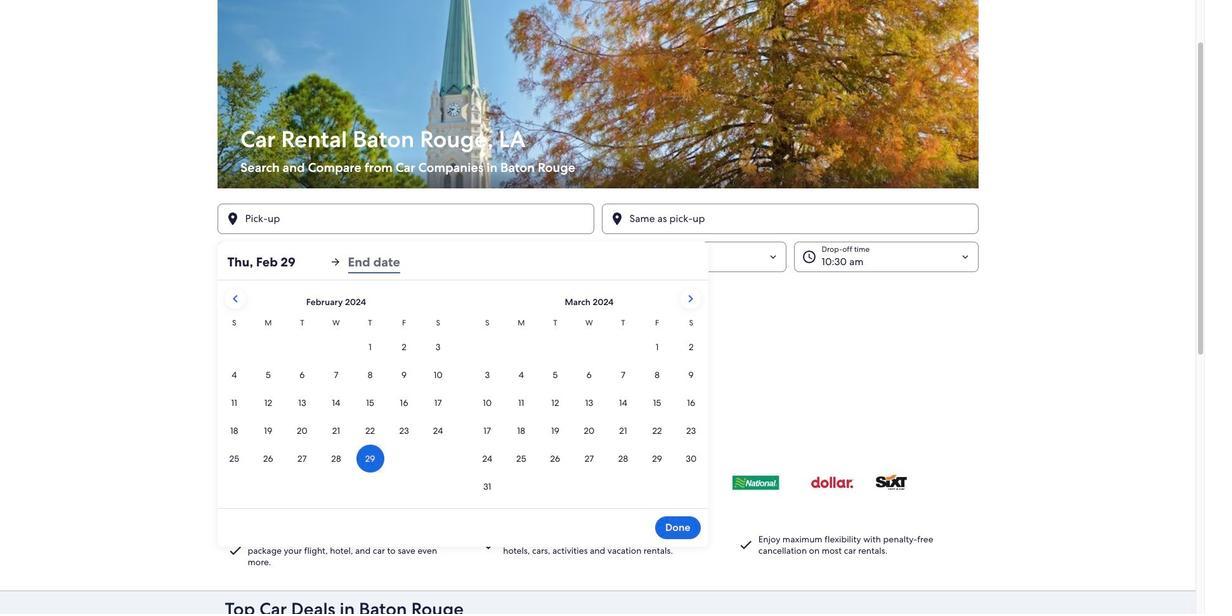 Task type: describe. For each thing, give the bounding box(es) containing it.
car suppliers logo image
[[225, 459, 971, 505]]

breadcrumbs region
[[0, 0, 1196, 591]]

next month image
[[683, 291, 698, 307]]

previous month image
[[227, 291, 243, 307]]



Task type: vqa. For each thing, say whether or not it's contained in the screenshot.
'Trips' Link
no



